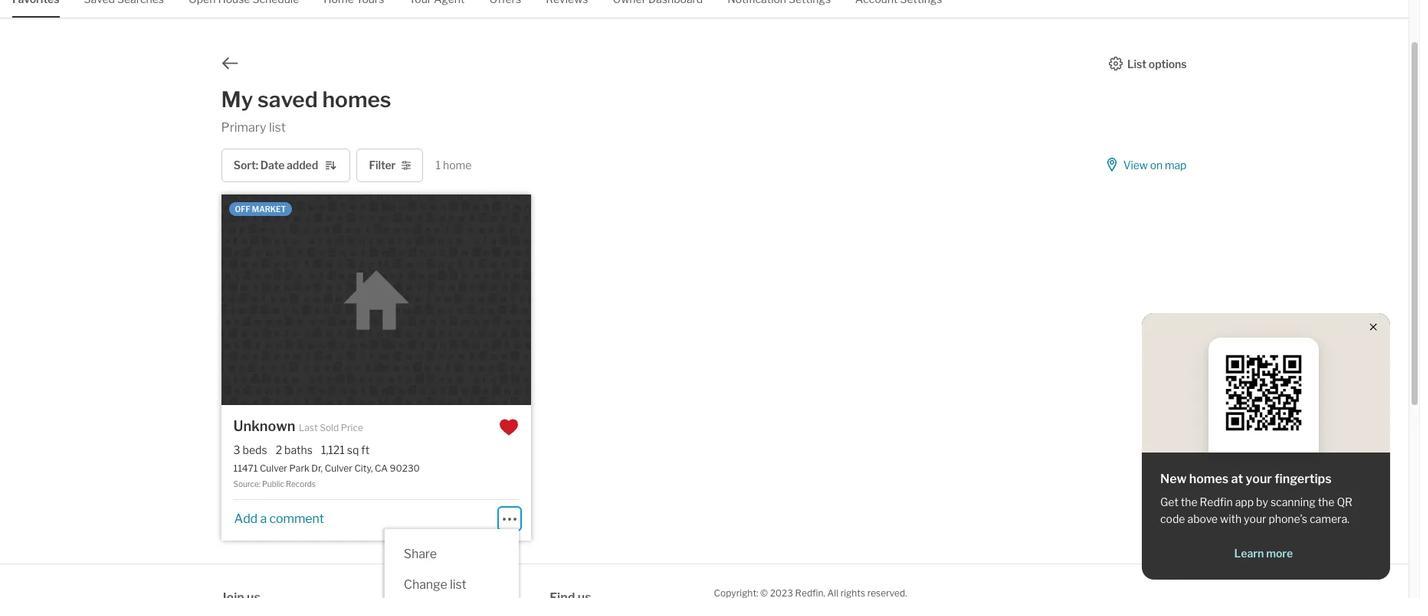 Task type: vqa. For each thing, say whether or not it's contained in the screenshot.
A Redfin Agent Image at right
no



Task type: describe. For each thing, give the bounding box(es) containing it.
90230
[[390, 463, 420, 475]]

sort
[[234, 159, 256, 172]]

1 culver from the left
[[260, 463, 288, 475]]

phone's
[[1269, 513, 1308, 526]]

on
[[1151, 159, 1163, 172]]

3
[[234, 444, 240, 457]]

home
[[443, 159, 472, 172]]

fingertips
[[1275, 472, 1332, 487]]

park
[[289, 463, 310, 475]]

off market
[[235, 205, 286, 214]]

beds
[[243, 444, 267, 457]]

dr,
[[312, 463, 323, 475]]

baths
[[284, 444, 313, 457]]

view on map
[[1124, 159, 1187, 172]]

new homes at your fingertips
[[1161, 472, 1332, 487]]

2 the from the left
[[1319, 496, 1335, 509]]

share button
[[385, 539, 456, 570]]

favorite button image
[[499, 418, 519, 438]]

change list button
[[385, 570, 486, 599]]

sold
[[320, 423, 339, 434]]

market
[[252, 205, 286, 214]]

3 beds
[[234, 444, 267, 457]]

at
[[1232, 472, 1244, 487]]

:
[[256, 159, 258, 172]]

last
[[299, 423, 318, 434]]

1 home
[[436, 159, 472, 172]]

list options button
[[1109, 56, 1188, 70]]

add a comment button
[[234, 512, 325, 527]]

primary
[[221, 120, 266, 135]]

list options
[[1128, 57, 1187, 70]]

date
[[260, 159, 285, 172]]

last sold price
[[299, 423, 363, 434]]

your inside the get the redfin app by scanning the qr code above with your phone's camera.
[[1244, 513, 1267, 526]]

camera.
[[1310, 513, 1350, 526]]

city,
[[355, 463, 373, 475]]

sort : date added
[[234, 159, 318, 172]]

price
[[341, 423, 363, 434]]

redfin
[[1200, 496, 1233, 509]]

dialog containing share
[[385, 530, 519, 599]]

view on map button
[[1105, 149, 1188, 183]]

list
[[1128, 57, 1147, 70]]

a
[[260, 512, 267, 527]]



Task type: locate. For each thing, give the bounding box(es) containing it.
map
[[1165, 159, 1187, 172]]

new
[[1161, 472, 1187, 487]]

view
[[1124, 159, 1148, 172]]

comment
[[269, 512, 324, 527]]

filter
[[369, 159, 396, 172]]

code
[[1161, 513, 1186, 526]]

0 vertical spatial homes
[[322, 87, 391, 113]]

1
[[436, 159, 441, 172]]

homes inside my saved homes primary list
[[322, 87, 391, 113]]

your down by
[[1244, 513, 1267, 526]]

learn more link
[[1161, 547, 1368, 561]]

above
[[1188, 513, 1218, 526]]

share
[[404, 548, 437, 562]]

learn
[[1235, 547, 1265, 560]]

the
[[1181, 496, 1198, 509], [1319, 496, 1335, 509]]

favorite button checkbox
[[499, 418, 519, 438]]

1,121
[[321, 444, 345, 457]]

0 horizontal spatial the
[[1181, 496, 1198, 509]]

with
[[1221, 513, 1242, 526]]

1 vertical spatial your
[[1244, 513, 1267, 526]]

dialog
[[385, 530, 519, 599]]

list inside my saved homes primary list
[[269, 120, 286, 135]]

homes up redfin
[[1190, 472, 1229, 487]]

1,121 sq ft
[[321, 444, 370, 457]]

change list
[[404, 578, 467, 593]]

list down saved
[[269, 120, 286, 135]]

more
[[1267, 547, 1294, 560]]

off
[[235, 205, 251, 214]]

change
[[404, 578, 448, 593]]

by
[[1257, 496, 1269, 509]]

the right get
[[1181, 496, 1198, 509]]

0 horizontal spatial list
[[269, 120, 286, 135]]

2
[[276, 444, 282, 457]]

11471
[[234, 463, 258, 475]]

get the redfin app by scanning the qr code above with your phone's camera.
[[1161, 496, 1353, 526]]

list right change
[[450, 578, 467, 593]]

sq
[[347, 444, 359, 457]]

1 the from the left
[[1181, 496, 1198, 509]]

scanning
[[1271, 496, 1316, 509]]

your
[[1246, 472, 1273, 487], [1244, 513, 1267, 526]]

0 horizontal spatial culver
[[260, 463, 288, 475]]

your right "at" on the bottom right of the page
[[1246, 472, 1273, 487]]

culver down 1,121
[[325, 463, 353, 475]]

1 horizontal spatial the
[[1319, 496, 1335, 509]]

ca
[[375, 463, 388, 475]]

11471 culver park dr, culver city, ca 90230 source: public records
[[234, 463, 420, 490]]

1 horizontal spatial culver
[[325, 463, 353, 475]]

add a comment
[[234, 512, 324, 527]]

added
[[287, 159, 318, 172]]

culver
[[260, 463, 288, 475], [325, 463, 353, 475]]

saved
[[258, 87, 318, 113]]

records
[[286, 480, 316, 490]]

the up camera.
[[1319, 496, 1335, 509]]

my
[[221, 87, 253, 113]]

1 vertical spatial list
[[450, 578, 467, 593]]

source:
[[234, 480, 261, 490]]

my saved homes primary list
[[221, 87, 391, 135]]

0 vertical spatial list
[[269, 120, 286, 135]]

unknown
[[234, 419, 296, 435]]

1 horizontal spatial homes
[[1190, 472, 1229, 487]]

learn more
[[1235, 547, 1294, 560]]

list
[[269, 120, 286, 135], [450, 578, 467, 593]]

homes
[[322, 87, 391, 113], [1190, 472, 1229, 487]]

list inside button
[[450, 578, 467, 593]]

culver up public
[[260, 463, 288, 475]]

2 baths
[[276, 444, 313, 457]]

app
[[1236, 496, 1254, 509]]

app install qr code image
[[1221, 350, 1307, 436]]

get
[[1161, 496, 1179, 509]]

ft
[[361, 444, 370, 457]]

filter button
[[357, 149, 424, 183]]

2 culver from the left
[[325, 463, 353, 475]]

homes right saved
[[322, 87, 391, 113]]

add
[[234, 512, 258, 527]]

0 horizontal spatial homes
[[322, 87, 391, 113]]

0 vertical spatial your
[[1246, 472, 1273, 487]]

1 horizontal spatial list
[[450, 578, 467, 593]]

options
[[1149, 57, 1187, 70]]

qr
[[1337, 496, 1353, 509]]

1 vertical spatial homes
[[1190, 472, 1229, 487]]

photo of 11471 culver park dr, culver city, ca 90230 image
[[221, 195, 531, 406]]

public
[[262, 480, 284, 490]]



